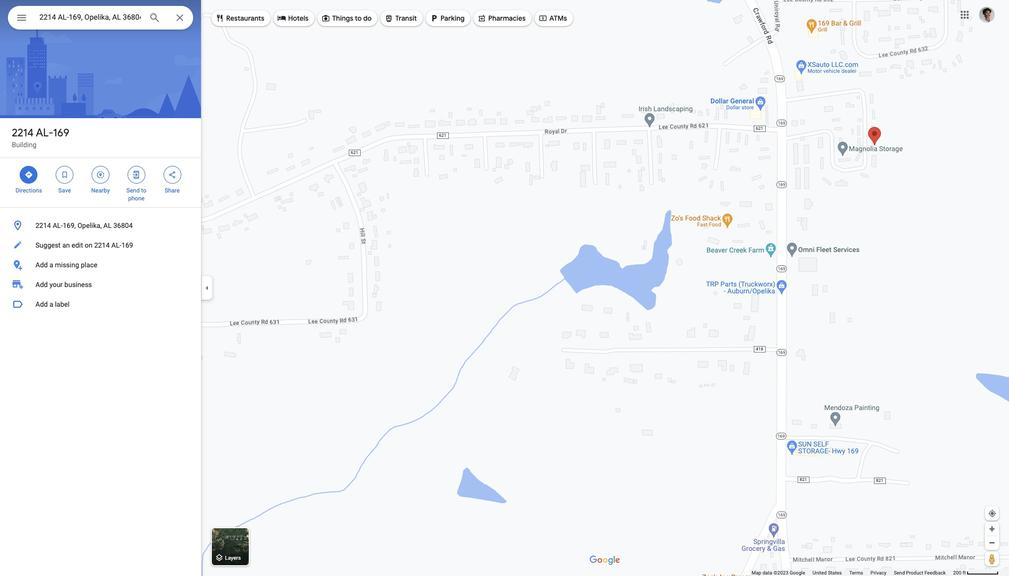 Task type: vqa. For each thing, say whether or not it's contained in the screenshot.
bottom "Send"
yes



Task type: describe. For each thing, give the bounding box(es) containing it.
send product feedback button
[[894, 570, 946, 577]]

footer inside the google maps element
[[752, 570, 954, 577]]

collapse side panel image
[[202, 283, 212, 294]]

parking
[[441, 14, 465, 23]]

do
[[363, 14, 372, 23]]

none field inside 2214 al-169, opelika, al 36804 field
[[39, 11, 141, 23]]


[[24, 170, 33, 180]]

data
[[763, 571, 773, 576]]

add a label
[[35, 301, 70, 309]]

 button
[[8, 6, 35, 32]]

actions for 2214 al-169 region
[[0, 158, 201, 208]]

169 inside 2214 al-169 building
[[53, 126, 69, 140]]

product
[[907, 571, 924, 576]]

google account: tariq douglas  
(tariq.douglas@adept.ai) image
[[980, 7, 995, 22]]

2214 AL-169, Opelika, AL 36804 field
[[8, 6, 193, 30]]

al- inside suggest an edit on 2214 al-169 button
[[111, 242, 122, 249]]

add for add your business
[[35, 281, 48, 289]]

2214 al-169, opelika, al 36804 button
[[0, 216, 201, 236]]


[[277, 13, 286, 24]]

united
[[813, 571, 827, 576]]

200
[[954, 571, 962, 576]]

2214 al-169 main content
[[0, 0, 201, 577]]


[[60, 170, 69, 180]]

36804
[[113, 222, 133, 230]]

privacy
[[871, 571, 887, 576]]

to inside the send to phone
[[141, 187, 146, 194]]

nearby
[[91, 187, 110, 194]]

states
[[828, 571, 842, 576]]

label
[[55, 301, 70, 309]]


[[385, 13, 394, 24]]

add your business link
[[0, 275, 201, 295]]

transit
[[396, 14, 417, 23]]

200 ft button
[[954, 571, 999, 576]]


[[430, 13, 439, 24]]

suggest an edit on 2214 al-169 button
[[0, 236, 201, 255]]

on
[[85, 242, 93, 249]]

feedback
[[925, 571, 946, 576]]

al- for 169
[[36, 126, 53, 140]]

directions
[[16, 187, 42, 194]]

 atms
[[539, 13, 567, 24]]


[[168, 170, 177, 180]]


[[132, 170, 141, 180]]

a for missing
[[49, 261, 53, 269]]

google maps element
[[0, 0, 1010, 577]]

2214 for 169,
[[35, 222, 51, 230]]

edit
[[72, 242, 83, 249]]

a for label
[[49, 301, 53, 309]]

ft
[[963, 571, 967, 576]]

show your location image
[[988, 510, 997, 519]]

2214 al-169, opelika, al 36804
[[35, 222, 133, 230]]

suggest
[[35, 242, 61, 249]]

 restaurants
[[215, 13, 265, 24]]

map
[[752, 571, 762, 576]]


[[96, 170, 105, 180]]



Task type: locate. For each thing, give the bounding box(es) containing it.
hotels
[[288, 14, 309, 23]]

 pharmacies
[[478, 13, 526, 24]]

zoom out image
[[989, 540, 996, 547]]

 search field
[[8, 6, 193, 32]]

add down suggest
[[35, 261, 48, 269]]

1 horizontal spatial 2214
[[35, 222, 51, 230]]

show street view coverage image
[[986, 552, 1000, 567]]

add for add a label
[[35, 301, 48, 309]]

send inside button
[[894, 571, 905, 576]]

0 vertical spatial a
[[49, 261, 53, 269]]

add a label button
[[0, 295, 201, 315]]

None field
[[39, 11, 141, 23]]

1 vertical spatial al-
[[53, 222, 63, 230]]

to
[[355, 14, 362, 23], [141, 187, 146, 194]]

2 vertical spatial 2214
[[94, 242, 110, 249]]

al- down 36804
[[111, 242, 122, 249]]

1 horizontal spatial send
[[894, 571, 905, 576]]

google
[[790, 571, 806, 576]]

building
[[12, 141, 37, 149]]

footer
[[752, 570, 954, 577]]

send left product
[[894, 571, 905, 576]]

send to phone
[[126, 187, 146, 202]]

pharmacies
[[489, 14, 526, 23]]

things
[[332, 14, 354, 23]]


[[539, 13, 548, 24]]

0 vertical spatial to
[[355, 14, 362, 23]]

al
[[103, 222, 112, 230]]

to up phone
[[141, 187, 146, 194]]

add left your on the left of the page
[[35, 281, 48, 289]]


[[16, 11, 28, 25]]

 hotels
[[277, 13, 309, 24]]


[[215, 13, 224, 24]]

missing
[[55, 261, 79, 269]]

2214 up suggest
[[35, 222, 51, 230]]

al- for 169,
[[53, 222, 63, 230]]

 things to do
[[322, 13, 372, 24]]

terms button
[[850, 570, 864, 577]]

1 vertical spatial 2214
[[35, 222, 51, 230]]

0 vertical spatial 169
[[53, 126, 69, 140]]

send for send to phone
[[126, 187, 140, 194]]

map data ©2023 google
[[752, 571, 806, 576]]

2214 right the on in the top left of the page
[[94, 242, 110, 249]]

 transit
[[385, 13, 417, 24]]

 parking
[[430, 13, 465, 24]]

phone
[[128, 195, 145, 202]]

add a missing place
[[35, 261, 97, 269]]

send
[[126, 187, 140, 194], [894, 571, 905, 576]]

a
[[49, 261, 53, 269], [49, 301, 53, 309]]

footer containing map data ©2023 google
[[752, 570, 954, 577]]

0 vertical spatial add
[[35, 261, 48, 269]]

169 down 36804
[[122, 242, 133, 249]]

2 a from the top
[[49, 301, 53, 309]]

to inside  things to do
[[355, 14, 362, 23]]

a left label
[[49, 301, 53, 309]]

169 up 
[[53, 126, 69, 140]]

zoom in image
[[989, 526, 996, 533]]

send for send product feedback
[[894, 571, 905, 576]]

0 horizontal spatial 169
[[53, 126, 69, 140]]

suggest an edit on 2214 al-169
[[35, 242, 133, 249]]

1 vertical spatial send
[[894, 571, 905, 576]]

share
[[165, 187, 180, 194]]

business
[[64, 281, 92, 289]]

0 vertical spatial send
[[126, 187, 140, 194]]

0 vertical spatial 2214
[[12, 126, 34, 140]]

send inside the send to phone
[[126, 187, 140, 194]]

1 add from the top
[[35, 261, 48, 269]]

169 inside button
[[122, 242, 133, 249]]

layers
[[225, 556, 241, 562]]

place
[[81, 261, 97, 269]]

2214 inside 2214 al-169, opelika, al 36804 button
[[35, 222, 51, 230]]

al- up an
[[53, 222, 63, 230]]

a left missing
[[49, 261, 53, 269]]


[[322, 13, 330, 24]]

0 vertical spatial al-
[[36, 126, 53, 140]]

privacy button
[[871, 570, 887, 577]]

al- up the building
[[36, 126, 53, 140]]

2214 for 169
[[12, 126, 34, 140]]

united states
[[813, 571, 842, 576]]

1 a from the top
[[49, 261, 53, 269]]

2 vertical spatial add
[[35, 301, 48, 309]]

an
[[62, 242, 70, 249]]

2214 inside suggest an edit on 2214 al-169 button
[[94, 242, 110, 249]]

save
[[58, 187, 71, 194]]

169
[[53, 126, 69, 140], [122, 242, 133, 249]]

add for add a missing place
[[35, 261, 48, 269]]

add left label
[[35, 301, 48, 309]]

1 horizontal spatial to
[[355, 14, 362, 23]]

2 add from the top
[[35, 281, 48, 289]]

to left do on the left of the page
[[355, 14, 362, 23]]

united states button
[[813, 570, 842, 577]]

add a missing place button
[[0, 255, 201, 275]]

2 horizontal spatial 2214
[[94, 242, 110, 249]]

send up phone
[[126, 187, 140, 194]]


[[478, 13, 487, 24]]

al-
[[36, 126, 53, 140], [53, 222, 63, 230], [111, 242, 122, 249]]

add
[[35, 261, 48, 269], [35, 281, 48, 289], [35, 301, 48, 309]]

add your business
[[35, 281, 92, 289]]

2214 inside 2214 al-169 building
[[12, 126, 34, 140]]

al- inside 2214 al-169 building
[[36, 126, 53, 140]]

0 horizontal spatial to
[[141, 187, 146, 194]]

2 vertical spatial al-
[[111, 242, 122, 249]]

1 vertical spatial add
[[35, 281, 48, 289]]

2214 up the building
[[12, 126, 34, 140]]

1 horizontal spatial 169
[[122, 242, 133, 249]]

1 vertical spatial 169
[[122, 242, 133, 249]]

send product feedback
[[894, 571, 946, 576]]

0 horizontal spatial send
[[126, 187, 140, 194]]

0 horizontal spatial 2214
[[12, 126, 34, 140]]

restaurants
[[226, 14, 265, 23]]

terms
[[850, 571, 864, 576]]

1 vertical spatial a
[[49, 301, 53, 309]]

2214 al-169 building
[[12, 126, 69, 149]]

atms
[[550, 14, 567, 23]]

©2023
[[774, 571, 789, 576]]

200 ft
[[954, 571, 967, 576]]

al- inside 2214 al-169, opelika, al 36804 button
[[53, 222, 63, 230]]

your
[[49, 281, 63, 289]]

3 add from the top
[[35, 301, 48, 309]]

169,
[[63, 222, 76, 230]]

1 vertical spatial to
[[141, 187, 146, 194]]

2214
[[12, 126, 34, 140], [35, 222, 51, 230], [94, 242, 110, 249]]

opelika,
[[78, 222, 102, 230]]



